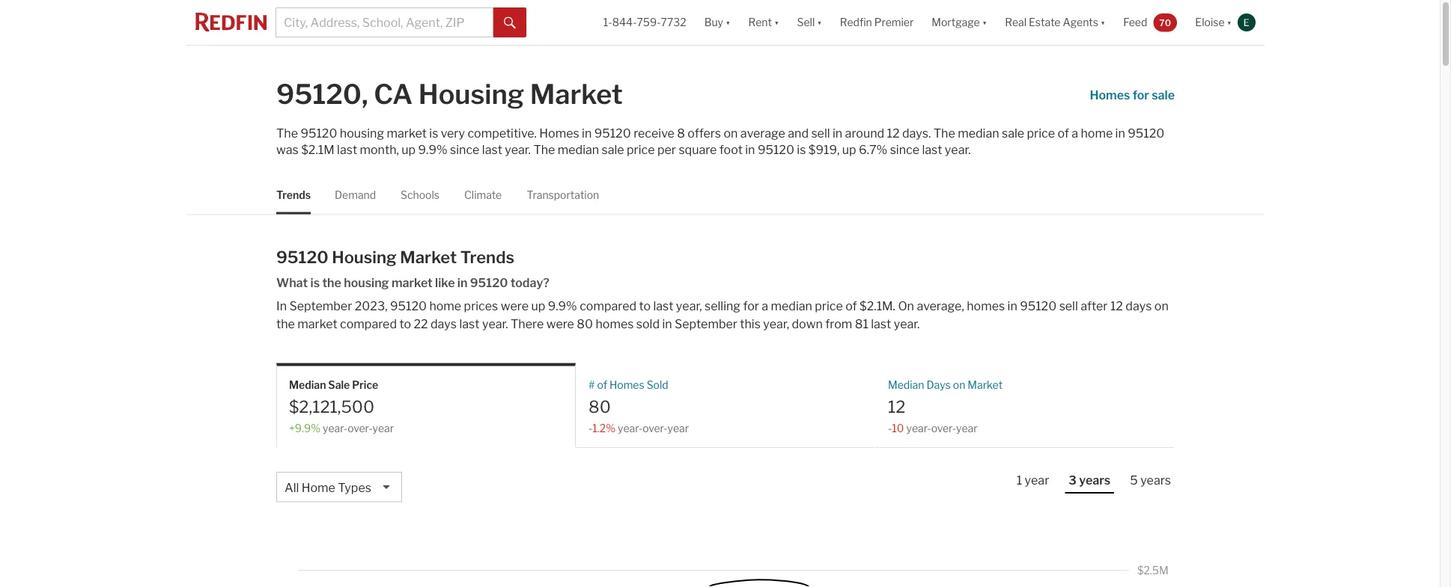 Task type: vqa. For each thing, say whether or not it's contained in the screenshot.
left sale
yes



Task type: describe. For each thing, give the bounding box(es) containing it.
in up $919,
[[833, 126, 843, 140]]

1 horizontal spatial september
[[675, 317, 737, 332]]

schools link
[[401, 176, 440, 214]]

2 horizontal spatial the
[[934, 126, 955, 140]]

- for 80
[[589, 422, 593, 435]]

over- for 12
[[931, 422, 956, 435]]

selling
[[705, 299, 741, 314]]

1-844-759-7732
[[603, 16, 686, 29]]

per
[[657, 142, 676, 157]]

95120 left the 'after'
[[1020, 299, 1057, 314]]

eloise
[[1195, 16, 1225, 29]]

0 horizontal spatial market
[[400, 247, 457, 267]]

0 vertical spatial days
[[1126, 299, 1152, 314]]

year- inside median sale price $2,121,500 +9.9% year-over-year
[[323, 422, 348, 435]]

0 vertical spatial trends
[[276, 189, 311, 201]]

median for 12
[[888, 379, 924, 392]]

buy ▾
[[704, 16, 730, 29]]

last right $2.1m at the left of page
[[337, 142, 357, 157]]

square
[[679, 142, 717, 157]]

redfin premier button
[[831, 0, 923, 45]]

#
[[589, 379, 595, 392]]

1 vertical spatial days
[[431, 317, 457, 332]]

0 horizontal spatial price
[[627, 142, 655, 157]]

9.9% inside the 95120 housing market is very competitive. homes in 95120 receive 8 offers on average and sell in around 12 days. the median sale price of a home in 95120 was $2.1m last month, up 9.9% since last year. the median sale price per square foot in 95120 is $919, up 6.7% since last year.
[[418, 142, 448, 157]]

last down competitive.
[[482, 142, 502, 157]]

agents
[[1063, 16, 1098, 29]]

+9.9%
[[289, 422, 320, 435]]

average,
[[917, 299, 964, 314]]

last down $2.1m.
[[871, 317, 891, 332]]

2023,
[[355, 299, 388, 314]]

$2.1m
[[301, 142, 334, 157]]

last down prices
[[459, 317, 480, 332]]

rent ▾ button
[[739, 0, 788, 45]]

0 horizontal spatial year,
[[676, 299, 702, 314]]

2 horizontal spatial homes
[[1090, 88, 1130, 102]]

95120,
[[276, 78, 368, 111]]

homes inside # of homes sold 80 -1.2% year-over-year
[[610, 379, 644, 392]]

climate link
[[464, 176, 502, 214]]

2 horizontal spatial up
[[842, 142, 856, 157]]

22
[[414, 317, 428, 332]]

1 horizontal spatial homes
[[967, 299, 1005, 314]]

1 vertical spatial compared
[[340, 317, 397, 332]]

1 horizontal spatial housing
[[418, 78, 524, 111]]

sell
[[797, 16, 815, 29]]

market for 95120, ca housing market
[[530, 78, 623, 111]]

▾ for sell ▾
[[817, 16, 822, 29]]

competitive.
[[468, 126, 537, 140]]

sell inside the 95120 housing market is very competitive. homes in 95120 receive 8 offers on average and sell in around 12 days. the median sale price of a home in 95120 was $2.1m last month, up 9.9% since last year. the median sale price per square foot in 95120 is $919, up 6.7% since last year.
[[811, 126, 830, 140]]

759-
[[637, 16, 661, 29]]

1 vertical spatial is
[[797, 142, 806, 157]]

average
[[740, 126, 785, 140]]

0 vertical spatial the
[[322, 276, 341, 290]]

home inside the 95120 housing market is very competitive. homes in 95120 receive 8 offers on average and sell in around 12 days. the median sale price of a home in 95120 was $2.1m last month, up 9.9% since last year. the median sale price per square foot in 95120 is $919, up 6.7% since last year.
[[1081, 126, 1113, 140]]

mortgage ▾ button
[[923, 0, 996, 45]]

median days on market 12 -10 year-over-year
[[888, 379, 1003, 435]]

user photo image
[[1238, 13, 1256, 31]]

1 vertical spatial housing
[[332, 247, 397, 267]]

year inside # of homes sold 80 -1.2% year-over-year
[[668, 422, 689, 435]]

estate
[[1029, 16, 1061, 29]]

the inside in september 2023, 95120 home prices were up 9.9% compared to last year, selling for a median price of $2.1m. on average, homes in 95120 sell after 12 days on the market compared to 22 days last year. there were 80 homes sold in september this year, down from 81 last year.
[[276, 317, 295, 332]]

80 inside in september 2023, 95120 home prices were up 9.9% compared to last year, selling for a median price of $2.1m. on average, homes in 95120 sell after 12 days on the market compared to 22 days last year. there were 80 homes sold in september this year, down from 81 last year.
[[577, 317, 593, 332]]

year- for 12
[[906, 422, 931, 435]]

rent ▾
[[748, 16, 779, 29]]

3
[[1069, 473, 1077, 488]]

days
[[927, 379, 951, 392]]

# of homes sold 80 -1.2% year-over-year
[[589, 379, 689, 435]]

1 vertical spatial trends
[[460, 247, 514, 267]]

95120 left receive
[[594, 126, 631, 140]]

price inside in september 2023, 95120 home prices were up 9.9% compared to last year, selling for a median price of $2.1m. on average, homes in 95120 sell after 12 days on the market compared to 22 days last year. there were 80 homes sold in september this year, down from 81 last year.
[[815, 299, 843, 314]]

1 vertical spatial year,
[[763, 317, 789, 332]]

1-
[[603, 16, 612, 29]]

95120 up what on the left top of page
[[276, 247, 328, 267]]

median for $2,121,500
[[289, 379, 326, 392]]

81
[[855, 317, 868, 332]]

844-
[[612, 16, 637, 29]]

transportation link
[[527, 176, 599, 214]]

real estate agents ▾ link
[[1005, 0, 1106, 45]]

demand link
[[335, 176, 376, 214]]

0 horizontal spatial up
[[402, 142, 416, 157]]

buy ▾ button
[[695, 0, 739, 45]]

- for 12
[[888, 422, 892, 435]]

over- for 80
[[643, 422, 668, 435]]

years for 3 years
[[1079, 473, 1111, 488]]

transportation
[[527, 189, 599, 201]]

1 vertical spatial were
[[546, 317, 574, 332]]

real
[[1005, 16, 1027, 29]]

sale inside homes for sale link
[[1152, 88, 1175, 102]]

ca
[[374, 78, 413, 111]]

of inside # of homes sold 80 -1.2% year-over-year
[[597, 379, 607, 392]]

home inside in september 2023, 95120 home prices were up 9.9% compared to last year, selling for a median price of $2.1m. on average, homes in 95120 sell after 12 days on the market compared to 22 days last year. there were 80 homes sold in september this year, down from 81 last year.
[[429, 299, 461, 314]]

up inside in september 2023, 95120 home prices were up 9.9% compared to last year, selling for a median price of $2.1m. on average, homes in 95120 sell after 12 days on the market compared to 22 days last year. there were 80 homes sold in september this year, down from 81 last year.
[[531, 299, 545, 314]]

very
[[441, 126, 465, 140]]

demand
[[335, 189, 376, 201]]

receive
[[634, 126, 674, 140]]

5 years button
[[1126, 472, 1175, 493]]

mortgage ▾ button
[[932, 0, 987, 45]]

in up transportation
[[582, 126, 592, 140]]

sell ▾ button
[[797, 0, 822, 45]]

3 years
[[1069, 473, 1111, 488]]

from
[[825, 317, 852, 332]]

0 vertical spatial median
[[958, 126, 999, 140]]

▾ for eloise ▾
[[1227, 16, 1232, 29]]

on inside median days on market 12 -10 year-over-year
[[953, 379, 965, 392]]

homes inside the 95120 housing market is very competitive. homes in 95120 receive 8 offers on average and sell in around 12 days. the median sale price of a home in 95120 was $2.1m last month, up 9.9% since last year. the median sale price per square foot in 95120 is $919, up 6.7% since last year.
[[539, 126, 579, 140]]

year inside median sale price $2,121,500 +9.9% year-over-year
[[373, 422, 394, 435]]

0 vertical spatial to
[[639, 299, 651, 314]]

market for median days on market 12 -10 year-over-year
[[968, 379, 1003, 392]]

1 vertical spatial homes
[[596, 317, 634, 332]]

buy
[[704, 16, 723, 29]]

0 vertical spatial september
[[289, 299, 352, 314]]

95120 down average
[[758, 142, 794, 157]]

sell ▾
[[797, 16, 822, 29]]

month,
[[360, 142, 399, 157]]

sale
[[328, 379, 350, 392]]

eloise ▾
[[1195, 16, 1232, 29]]

there
[[511, 317, 544, 332]]

1 vertical spatial median
[[558, 142, 599, 157]]

premier
[[874, 16, 914, 29]]

1 since from the left
[[450, 142, 480, 157]]

3 years button
[[1065, 472, 1114, 494]]

$2.1m.
[[860, 299, 896, 314]]

5
[[1130, 473, 1138, 488]]

this
[[740, 317, 761, 332]]

0 horizontal spatial sale
[[602, 142, 624, 157]]

1-844-759-7732 link
[[603, 16, 686, 29]]

homes for sale link
[[1090, 71, 1175, 119]]

1 year
[[1017, 473, 1049, 488]]

0 horizontal spatial the
[[276, 126, 298, 140]]

real estate agents ▾ button
[[996, 0, 1114, 45]]

median sale price $2,121,500 +9.9% year-over-year
[[289, 379, 394, 435]]

in
[[276, 299, 287, 314]]

95120 housing market trends
[[276, 247, 514, 267]]

for inside in september 2023, 95120 home prices were up 9.9% compared to last year, selling for a median price of $2.1m. on average, homes in 95120 sell after 12 days on the market compared to 22 days last year. there were 80 homes sold in september this year, down from 81 last year.
[[743, 299, 759, 314]]



Task type: locate. For each thing, give the bounding box(es) containing it.
around
[[845, 126, 884, 140]]

0 horizontal spatial were
[[501, 299, 529, 314]]

a
[[1072, 126, 1078, 140], [762, 299, 768, 314]]

housing up month,
[[340, 126, 384, 140]]

on inside the 95120 housing market is very competitive. homes in 95120 receive 8 offers on average and sell in around 12 days. the median sale price of a home in 95120 was $2.1m last month, up 9.9% since last year. the median sale price per square foot in 95120 is $919, up 6.7% since last year.
[[724, 126, 738, 140]]

0 horizontal spatial is
[[310, 276, 320, 290]]

of
[[1058, 126, 1069, 140], [846, 299, 857, 314], [597, 379, 607, 392]]

foot
[[719, 142, 743, 157]]

1 horizontal spatial year,
[[763, 317, 789, 332]]

of inside in september 2023, 95120 home prices were up 9.9% compared to last year, selling for a median price of $2.1m. on average, homes in 95120 sell after 12 days on the market compared to 22 days last year. there were 80 homes sold in september this year, down from 81 last year.
[[846, 299, 857, 314]]

▾ for mortgage ▾
[[982, 16, 987, 29]]

last up sold
[[653, 299, 674, 314]]

year right '1' at the right bottom of the page
[[1025, 473, 1049, 488]]

were right the there
[[546, 317, 574, 332]]

homes for sale
[[1090, 88, 1175, 102]]

on
[[724, 126, 738, 140], [1155, 299, 1169, 314], [953, 379, 965, 392]]

2 since from the left
[[890, 142, 920, 157]]

rent ▾ button
[[748, 0, 779, 45]]

in right like
[[457, 276, 468, 290]]

8
[[677, 126, 685, 140]]

1 horizontal spatial median
[[771, 299, 812, 314]]

1 horizontal spatial homes
[[610, 379, 644, 392]]

1 vertical spatial sell
[[1059, 299, 1078, 314]]

0 horizontal spatial median
[[558, 142, 599, 157]]

12 left the days.
[[887, 126, 900, 140]]

today?
[[511, 276, 549, 290]]

2 horizontal spatial on
[[1155, 299, 1169, 314]]

2 years from the left
[[1141, 473, 1171, 488]]

1 median from the left
[[289, 379, 326, 392]]

95120
[[301, 126, 337, 140], [594, 126, 631, 140], [1128, 126, 1165, 140], [758, 142, 794, 157], [276, 247, 328, 267], [470, 276, 508, 290], [390, 299, 427, 314], [1020, 299, 1057, 314]]

trends up prices
[[460, 247, 514, 267]]

0 horizontal spatial the
[[276, 317, 295, 332]]

0 vertical spatial price
[[1027, 126, 1055, 140]]

in right foot
[[745, 142, 755, 157]]

▾ right mortgage
[[982, 16, 987, 29]]

1 horizontal spatial for
[[1133, 88, 1149, 102]]

schools
[[401, 189, 440, 201]]

sell
[[811, 126, 830, 140], [1059, 299, 1078, 314]]

september
[[289, 299, 352, 314], [675, 317, 737, 332]]

market inside in september 2023, 95120 home prices were up 9.9% compared to last year, selling for a median price of $2.1m. on average, homes in 95120 sell after 12 days on the market compared to 22 days last year. there were 80 homes sold in september this year, down from 81 last year.
[[297, 317, 337, 332]]

in down homes for sale link
[[1115, 126, 1125, 140]]

median inside median sale price $2,121,500 +9.9% year-over-year
[[289, 379, 326, 392]]

10
[[892, 422, 904, 435]]

0 vertical spatial homes
[[1090, 88, 1130, 102]]

over-
[[348, 422, 373, 435], [643, 422, 668, 435], [931, 422, 956, 435]]

▾ inside buy ▾ dropdown button
[[726, 16, 730, 29]]

compared up sold
[[580, 299, 636, 314]]

homes
[[967, 299, 1005, 314], [596, 317, 634, 332]]

year- right 10
[[906, 422, 931, 435]]

1 horizontal spatial were
[[546, 317, 574, 332]]

0 vertical spatial were
[[501, 299, 529, 314]]

september down what on the left top of page
[[289, 299, 352, 314]]

1 vertical spatial the
[[276, 317, 295, 332]]

▾ right agents
[[1101, 16, 1106, 29]]

- inside median days on market 12 -10 year-over-year
[[888, 422, 892, 435]]

the down competitive.
[[533, 142, 555, 157]]

a inside the 95120 housing market is very competitive. homes in 95120 receive 8 offers on average and sell in around 12 days. the median sale price of a home in 95120 was $2.1m last month, up 9.9% since last year. the median sale price per square foot in 95120 is $919, up 6.7% since last year.
[[1072, 126, 1078, 140]]

rent
[[748, 16, 772, 29]]

over- inside # of homes sold 80 -1.2% year-over-year
[[643, 422, 668, 435]]

0 horizontal spatial housing
[[332, 247, 397, 267]]

median left the days
[[888, 379, 924, 392]]

2 horizontal spatial sale
[[1152, 88, 1175, 102]]

year down sold
[[668, 422, 689, 435]]

home
[[1081, 126, 1113, 140], [429, 299, 461, 314]]

0 horizontal spatial over-
[[348, 422, 373, 435]]

sold
[[647, 379, 668, 392]]

2 horizontal spatial of
[[1058, 126, 1069, 140]]

housing inside the 95120 housing market is very competitive. homes in 95120 receive 8 offers on average and sell in around 12 days. the median sale price of a home in 95120 was $2.1m last month, up 9.9% since last year. the median sale price per square foot in 95120 is $919, up 6.7% since last year.
[[340, 126, 384, 140]]

▾ right buy
[[726, 16, 730, 29]]

0 vertical spatial sell
[[811, 126, 830, 140]]

home down homes for sale link
[[1081, 126, 1113, 140]]

trends link
[[276, 176, 311, 214]]

the 95120 housing market is very competitive. homes in 95120 receive 8 offers on average and sell in around 12 days. the median sale price of a home in 95120 was $2.1m last month, up 9.9% since last year. the median sale price per square foot in 95120 is $919, up 6.7% since last year.
[[276, 126, 1165, 157]]

City, Address, School, Agent, ZIP search field
[[276, 7, 493, 37]]

80 up 1.2%
[[589, 397, 611, 417]]

was
[[276, 142, 299, 157]]

1 vertical spatial sale
[[1002, 126, 1024, 140]]

2 vertical spatial sale
[[602, 142, 624, 157]]

up right month,
[[402, 142, 416, 157]]

market down what on the left top of page
[[297, 317, 337, 332]]

year.
[[505, 142, 531, 157], [945, 142, 971, 157], [482, 317, 508, 332], [894, 317, 920, 332]]

0 vertical spatial market
[[387, 126, 427, 140]]

since down very
[[450, 142, 480, 157]]

2 horizontal spatial price
[[1027, 126, 1055, 140]]

homes left sold
[[596, 317, 634, 332]]

12 inside the 95120 housing market is very competitive. homes in 95120 receive 8 offers on average and sell in around 12 days. the median sale price of a home in 95120 was $2.1m last month, up 9.9% since last year. the median sale price per square foot in 95120 is $919, up 6.7% since last year.
[[887, 126, 900, 140]]

12 up 10
[[888, 397, 906, 417]]

- inside # of homes sold 80 -1.2% year-over-year
[[589, 422, 593, 435]]

and
[[788, 126, 809, 140]]

1 vertical spatial market
[[400, 247, 457, 267]]

of inside the 95120 housing market is very competitive. homes in 95120 receive 8 offers on average and sell in around 12 days. the median sale price of a home in 95120 was $2.1m last month, up 9.9% since last year. the median sale price per square foot in 95120 is $919, up 6.7% since last year.
[[1058, 126, 1069, 140]]

2 over- from the left
[[643, 422, 668, 435]]

0 vertical spatial sale
[[1152, 88, 1175, 102]]

year- inside median days on market 12 -10 year-over-year
[[906, 422, 931, 435]]

median
[[958, 126, 999, 140], [558, 142, 599, 157], [771, 299, 812, 314]]

1 horizontal spatial compared
[[580, 299, 636, 314]]

0 vertical spatial home
[[1081, 126, 1113, 140]]

70
[[1159, 17, 1171, 28]]

down
[[792, 317, 823, 332]]

year right 10
[[956, 422, 978, 435]]

up up the there
[[531, 299, 545, 314]]

1 vertical spatial september
[[675, 317, 737, 332]]

1 vertical spatial homes
[[539, 126, 579, 140]]

▾ inside real estate agents ▾ link
[[1101, 16, 1106, 29]]

year, right this
[[763, 317, 789, 332]]

2 vertical spatial market
[[968, 379, 1003, 392]]

median left sale
[[289, 379, 326, 392]]

in right sold
[[662, 317, 672, 332]]

1 vertical spatial 80
[[589, 397, 611, 417]]

years for 5 years
[[1141, 473, 1171, 488]]

the up was
[[276, 126, 298, 140]]

redfin
[[840, 16, 872, 29]]

market down "95120 housing market trends"
[[392, 276, 433, 290]]

is left very
[[429, 126, 438, 140]]

0 vertical spatial year,
[[676, 299, 702, 314]]

price
[[352, 379, 378, 392]]

median up transportation
[[558, 142, 599, 157]]

0 vertical spatial for
[[1133, 88, 1149, 102]]

market
[[387, 126, 427, 140], [392, 276, 433, 290], [297, 317, 337, 332]]

95120 up 22 at the left bottom of page
[[390, 299, 427, 314]]

0 horizontal spatial september
[[289, 299, 352, 314]]

2 horizontal spatial year-
[[906, 422, 931, 435]]

submit search image
[[504, 17, 516, 29]]

5 ▾ from the left
[[1101, 16, 1106, 29]]

on right the days
[[953, 379, 965, 392]]

homes right average,
[[967, 299, 1005, 314]]

trends
[[276, 189, 311, 201], [460, 247, 514, 267]]

▾
[[726, 16, 730, 29], [774, 16, 779, 29], [817, 16, 822, 29], [982, 16, 987, 29], [1101, 16, 1106, 29], [1227, 16, 1232, 29]]

5 years
[[1130, 473, 1171, 488]]

prices
[[464, 299, 498, 314]]

is
[[429, 126, 438, 140], [797, 142, 806, 157], [310, 276, 320, 290]]

2 year- from the left
[[618, 422, 643, 435]]

6 ▾ from the left
[[1227, 16, 1232, 29]]

median right the days.
[[958, 126, 999, 140]]

1 horizontal spatial market
[[530, 78, 623, 111]]

over- inside median sale price $2,121,500 +9.9% year-over-year
[[348, 422, 373, 435]]

climate
[[464, 189, 502, 201]]

to up sold
[[639, 299, 651, 314]]

12 inside median days on market 12 -10 year-over-year
[[888, 397, 906, 417]]

▾ right sell
[[817, 16, 822, 29]]

2 horizontal spatial is
[[797, 142, 806, 157]]

sold
[[636, 317, 660, 332]]

over- inside median days on market 12 -10 year-over-year
[[931, 422, 956, 435]]

0 horizontal spatial sell
[[811, 126, 830, 140]]

home down like
[[429, 299, 461, 314]]

since down the days.
[[890, 142, 920, 157]]

1 horizontal spatial the
[[322, 276, 341, 290]]

2 vertical spatial of
[[597, 379, 607, 392]]

offers
[[688, 126, 721, 140]]

for up this
[[743, 299, 759, 314]]

housing
[[340, 126, 384, 140], [344, 276, 389, 290]]

▾ inside mortgage ▾ dropdown button
[[982, 16, 987, 29]]

$919,
[[809, 142, 840, 157]]

3 over- from the left
[[931, 422, 956, 435]]

2 - from the left
[[888, 422, 892, 435]]

the right what on the left top of page
[[322, 276, 341, 290]]

0 vertical spatial market
[[530, 78, 623, 111]]

0 vertical spatial 12
[[887, 126, 900, 140]]

0 horizontal spatial to
[[399, 317, 411, 332]]

1 horizontal spatial sell
[[1059, 299, 1078, 314]]

1 horizontal spatial up
[[531, 299, 545, 314]]

year- right 1.2%
[[618, 422, 643, 435]]

1 horizontal spatial home
[[1081, 126, 1113, 140]]

for down feed
[[1133, 88, 1149, 102]]

95120 down homes for sale link
[[1128, 126, 1165, 140]]

on inside in september 2023, 95120 home prices were up 9.9% compared to last year, selling for a median price of $2.1m. on average, homes in 95120 sell after 12 days on the market compared to 22 days last year. there were 80 homes sold in september this year, down from 81 last year.
[[1155, 299, 1169, 314]]

▾ for buy ▾
[[726, 16, 730, 29]]

year down the price
[[373, 422, 394, 435]]

is right what on the left top of page
[[310, 276, 320, 290]]

year- inside # of homes sold 80 -1.2% year-over-year
[[618, 422, 643, 435]]

september down selling
[[675, 317, 737, 332]]

0 vertical spatial on
[[724, 126, 738, 140]]

market inside the 95120 housing market is very competitive. homes in 95120 receive 8 offers on average and sell in around 12 days. the median sale price of a home in 95120 was $2.1m last month, up 9.9% since last year. the median sale price per square foot in 95120 is $919, up 6.7% since last year.
[[387, 126, 427, 140]]

1 vertical spatial market
[[392, 276, 433, 290]]

1 over- from the left
[[348, 422, 373, 435]]

after
[[1081, 299, 1108, 314]]

up down around on the top of page
[[842, 142, 856, 157]]

sell up $919,
[[811, 126, 830, 140]]

9.9% down today?
[[548, 299, 577, 314]]

1 year button
[[1013, 472, 1053, 493]]

last down the days.
[[922, 142, 942, 157]]

days right 22 at the left bottom of page
[[431, 317, 457, 332]]

over- down the days
[[931, 422, 956, 435]]

buy ▾ button
[[704, 0, 730, 45]]

years inside button
[[1079, 473, 1111, 488]]

median inside median days on market 12 -10 year-over-year
[[888, 379, 924, 392]]

0 vertical spatial 9.9%
[[418, 142, 448, 157]]

year- down '$2,121,500'
[[323, 422, 348, 435]]

sell left the 'after'
[[1059, 299, 1078, 314]]

1 horizontal spatial days
[[1126, 299, 1152, 314]]

1 horizontal spatial median
[[888, 379, 924, 392]]

0 vertical spatial 80
[[577, 317, 593, 332]]

9.9% down very
[[418, 142, 448, 157]]

year inside button
[[1025, 473, 1049, 488]]

over- down sold
[[643, 422, 668, 435]]

a inside in september 2023, 95120 home prices were up 9.9% compared to last year, selling for a median price of $2.1m. on average, homes in 95120 sell after 12 days on the market compared to 22 days last year. there were 80 homes sold in september this year, down from 81 last year.
[[762, 299, 768, 314]]

1 vertical spatial to
[[399, 317, 411, 332]]

0 horizontal spatial year-
[[323, 422, 348, 435]]

▾ for rent ▾
[[774, 16, 779, 29]]

1 vertical spatial for
[[743, 299, 759, 314]]

1 years from the left
[[1079, 473, 1111, 488]]

1 ▾ from the left
[[726, 16, 730, 29]]

80 right the there
[[577, 317, 593, 332]]

mortgage
[[932, 16, 980, 29]]

0 horizontal spatial -
[[589, 422, 593, 435]]

2 vertical spatial on
[[953, 379, 965, 392]]

to left 22 at the left bottom of page
[[399, 317, 411, 332]]

since
[[450, 142, 480, 157], [890, 142, 920, 157]]

3 year- from the left
[[906, 422, 931, 435]]

were up the there
[[501, 299, 529, 314]]

▾ left user photo
[[1227, 16, 1232, 29]]

12 inside in september 2023, 95120 home prices were up 9.9% compared to last year, selling for a median price of $2.1m. on average, homes in 95120 sell after 12 days on the market compared to 22 days last year. there were 80 homes sold in september this year, down from 81 last year.
[[1110, 299, 1123, 314]]

types
[[338, 481, 371, 495]]

1 year- from the left
[[323, 422, 348, 435]]

year-
[[323, 422, 348, 435], [618, 422, 643, 435], [906, 422, 931, 435]]

feed
[[1123, 16, 1147, 29]]

1 vertical spatial of
[[846, 299, 857, 314]]

housing up 2023,
[[332, 247, 397, 267]]

$2,121,500
[[289, 397, 374, 417]]

housing up 2023,
[[344, 276, 389, 290]]

1 horizontal spatial -
[[888, 422, 892, 435]]

6.7%
[[859, 142, 888, 157]]

1 horizontal spatial sale
[[1002, 126, 1024, 140]]

on up foot
[[724, 126, 738, 140]]

▾ right "rent"
[[774, 16, 779, 29]]

80 inside # of homes sold 80 -1.2% year-over-year
[[589, 397, 611, 417]]

95120 up prices
[[470, 276, 508, 290]]

on
[[898, 299, 914, 314]]

in september 2023, 95120 home prices were up 9.9% compared to last year, selling for a median price of $2.1m. on average, homes in 95120 sell after 12 days on the market compared to 22 days last year. there were 80 homes sold in september this year, down from 81 last year.
[[276, 299, 1169, 332]]

the right the days.
[[934, 126, 955, 140]]

homes
[[1090, 88, 1130, 102], [539, 126, 579, 140], [610, 379, 644, 392]]

0 horizontal spatial homes
[[596, 317, 634, 332]]

2 vertical spatial 12
[[888, 397, 906, 417]]

1 horizontal spatial price
[[815, 299, 843, 314]]

2 horizontal spatial over-
[[931, 422, 956, 435]]

1.2%
[[593, 422, 616, 435]]

days right the 'after'
[[1126, 299, 1152, 314]]

is down and
[[797, 142, 806, 157]]

real estate agents ▾
[[1005, 16, 1106, 29]]

on right the 'after'
[[1155, 299, 1169, 314]]

2 vertical spatial price
[[815, 299, 843, 314]]

0 horizontal spatial years
[[1079, 473, 1111, 488]]

housing up very
[[418, 78, 524, 111]]

compared
[[580, 299, 636, 314], [340, 317, 397, 332]]

year inside median days on market 12 -10 year-over-year
[[956, 422, 978, 435]]

12 right the 'after'
[[1110, 299, 1123, 314]]

-
[[589, 422, 593, 435], [888, 422, 892, 435]]

up
[[402, 142, 416, 157], [842, 142, 856, 157], [531, 299, 545, 314]]

housing
[[418, 78, 524, 111], [332, 247, 397, 267]]

sell inside in september 2023, 95120 home prices were up 9.9% compared to last year, selling for a median price of $2.1m. on average, homes in 95120 sell after 12 days on the market compared to 22 days last year. there were 80 homes sold in september this year, down from 81 last year.
[[1059, 299, 1078, 314]]

2 vertical spatial is
[[310, 276, 320, 290]]

trends down was
[[276, 189, 311, 201]]

0 horizontal spatial of
[[597, 379, 607, 392]]

year, left selling
[[676, 299, 702, 314]]

0 horizontal spatial homes
[[539, 126, 579, 140]]

2 horizontal spatial market
[[968, 379, 1003, 392]]

95120, ca housing market
[[276, 78, 623, 111]]

2 horizontal spatial median
[[958, 126, 999, 140]]

0 vertical spatial compared
[[580, 299, 636, 314]]

year- for 80
[[618, 422, 643, 435]]

0 horizontal spatial compared
[[340, 317, 397, 332]]

the down in in the bottom of the page
[[276, 317, 295, 332]]

1 vertical spatial 12
[[1110, 299, 1123, 314]]

1 - from the left
[[589, 422, 593, 435]]

years right 5
[[1141, 473, 1171, 488]]

1 horizontal spatial years
[[1141, 473, 1171, 488]]

4 ▾ from the left
[[982, 16, 987, 29]]

redfin premier
[[840, 16, 914, 29]]

3 ▾ from the left
[[817, 16, 822, 29]]

7732
[[661, 16, 686, 29]]

9.9% inside in september 2023, 95120 home prices were up 9.9% compared to last year, selling for a median price of $2.1m. on average, homes in 95120 sell after 12 days on the market compared to 22 days last year. there were 80 homes sold in september this year, down from 81 last year.
[[548, 299, 577, 314]]

95120 up $2.1m at the left of page
[[301, 126, 337, 140]]

last
[[337, 142, 357, 157], [482, 142, 502, 157], [922, 142, 942, 157], [653, 299, 674, 314], [459, 317, 480, 332], [871, 317, 891, 332]]

0 horizontal spatial median
[[289, 379, 326, 392]]

median inside in september 2023, 95120 home prices were up 9.9% compared to last year, selling for a median price of $2.1m. on average, homes in 95120 sell after 12 days on the market compared to 22 days last year. there were 80 homes sold in september this year, down from 81 last year.
[[771, 299, 812, 314]]

over- down '$2,121,500'
[[348, 422, 373, 435]]

mortgage ▾
[[932, 16, 987, 29]]

0 vertical spatial a
[[1072, 126, 1078, 140]]

▾ inside rent ▾ dropdown button
[[774, 16, 779, 29]]

all home types
[[285, 481, 371, 495]]

1
[[1017, 473, 1022, 488]]

median up down
[[771, 299, 812, 314]]

the
[[276, 126, 298, 140], [934, 126, 955, 140], [533, 142, 555, 157]]

years
[[1079, 473, 1111, 488], [1141, 473, 1171, 488]]

days
[[1126, 299, 1152, 314], [431, 317, 457, 332]]

0 vertical spatial of
[[1058, 126, 1069, 140]]

what is the housing market like in 95120 today?
[[276, 276, 549, 290]]

market up month,
[[387, 126, 427, 140]]

0 vertical spatial is
[[429, 126, 438, 140]]

1 vertical spatial price
[[627, 142, 655, 157]]

▾ inside sell ▾ dropdown button
[[817, 16, 822, 29]]

2 median from the left
[[888, 379, 924, 392]]

market inside median days on market 12 -10 year-over-year
[[968, 379, 1003, 392]]

in right average,
[[1008, 299, 1017, 314]]

home
[[302, 481, 335, 495]]

1 horizontal spatial on
[[953, 379, 965, 392]]

1 horizontal spatial the
[[533, 142, 555, 157]]

days.
[[902, 126, 931, 140]]

median
[[289, 379, 326, 392], [888, 379, 924, 392]]

2 ▾ from the left
[[774, 16, 779, 29]]

years inside button
[[1141, 473, 1171, 488]]

years right the 3
[[1079, 473, 1111, 488]]

sell ▾ button
[[788, 0, 831, 45]]

compared down 2023,
[[340, 317, 397, 332]]

in
[[582, 126, 592, 140], [833, 126, 843, 140], [1115, 126, 1125, 140], [745, 142, 755, 157], [457, 276, 468, 290], [1008, 299, 1017, 314], [662, 317, 672, 332]]

1 vertical spatial housing
[[344, 276, 389, 290]]



